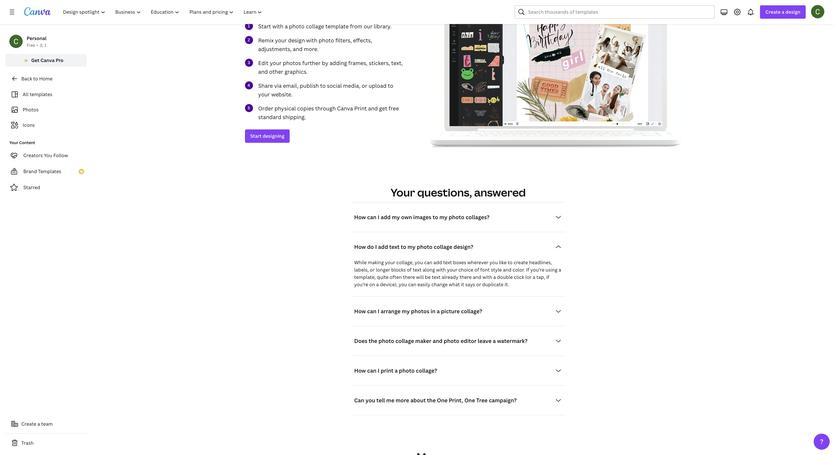 Task type: describe. For each thing, give the bounding box(es) containing it.
can for own
[[367, 214, 377, 221]]

publish
[[300, 82, 319, 89]]

your content
[[9, 140, 35, 145]]

can for photos
[[367, 308, 377, 315]]

color.
[[513, 267, 525, 273]]

template,
[[354, 274, 376, 280]]

picture
[[441, 308, 460, 315]]

content
[[19, 140, 35, 145]]

to inside how do i add text to my photo collage design? dropdown button
[[401, 243, 407, 251]]

photo right does
[[379, 337, 395, 345]]

duplicate
[[483, 281, 504, 288]]

photo right the "print"
[[399, 367, 415, 374]]

photos
[[23, 106, 39, 113]]

stickers,
[[369, 59, 390, 67]]

all
[[23, 91, 29, 97]]

more.
[[304, 45, 319, 53]]

do
[[367, 243, 374, 251]]

create a team button
[[5, 417, 87, 431]]

double
[[497, 274, 513, 280]]

wherever
[[468, 259, 489, 266]]

already
[[442, 274, 459, 280]]

2 one from the left
[[465, 397, 475, 404]]

can for photo
[[367, 367, 377, 374]]

get canva pro
[[31, 57, 64, 63]]

i for how can i print a photo collage?
[[378, 367, 380, 374]]

canva inside order physical copies through canva print and get free standard shipping.
[[337, 105, 353, 112]]

to inside "how can i add my own images to my photo collages?" dropdown button
[[433, 214, 439, 221]]

collage? inside how can i print a photo collage? dropdown button
[[416, 367, 437, 374]]

longer
[[376, 267, 390, 273]]

and inside remix your design with photo filters, effects, adjustments, and more.
[[293, 45, 303, 53]]

does the photo collage maker and photo editor leave a watermark? button
[[352, 334, 565, 348]]

style
[[491, 267, 502, 273]]

can down will at bottom
[[409, 281, 417, 288]]

edit your photos further by adding frames, stickers, text, and other graphics.
[[258, 59, 403, 75]]

font
[[481, 267, 490, 273]]

photos link
[[9, 103, 83, 116]]

i for how can i add my own images to my photo collages?
[[378, 214, 380, 221]]

you down often
[[399, 281, 407, 288]]

with down the font
[[483, 274, 493, 280]]

canva inside button
[[40, 57, 55, 63]]

it.
[[505, 281, 510, 288]]

about
[[411, 397, 426, 404]]

along
[[423, 267, 435, 273]]

campaign?
[[489, 397, 517, 404]]

start for start designing
[[250, 133, 262, 139]]

while making your collage, you can add text boxes wherever you like to create headlines, labels, or longer blocks of text along with your choice of font style and color. if you're using a template, quite often there will be text already there and with a double click (or a tap, if you're on a device), you can easily change what it says or duplicate it.
[[354, 259, 562, 288]]

labels,
[[354, 267, 369, 273]]

all templates
[[23, 91, 52, 97]]

photo inside dropdown button
[[417, 243, 433, 251]]

it
[[461, 281, 465, 288]]

get
[[379, 105, 388, 112]]

designing
[[263, 133, 285, 139]]

to inside while making your collage, you can add text boxes wherever you like to create headlines, labels, or longer blocks of text along with your choice of font style and color. if you're using a template, quite often there will be text already there and with a double click (or a tap, if you're on a device), you can easily change what it says or duplicate it.
[[508, 259, 513, 266]]

your questions, answered
[[391, 185, 526, 200]]

collage,
[[397, 259, 414, 266]]

how can i print a photo collage?
[[354, 367, 437, 374]]

blocks
[[392, 267, 406, 273]]

start for start with a photo collage template from our library.
[[258, 23, 271, 30]]

using
[[546, 267, 558, 273]]

print
[[381, 367, 394, 374]]

choice
[[459, 267, 474, 273]]

Search search field
[[529, 6, 711, 18]]

boxes
[[453, 259, 467, 266]]

photo inside remix your design with photo filters, effects, adjustments, and more.
[[319, 37, 334, 44]]

my inside dropdown button
[[408, 243, 416, 251]]

making
[[368, 259, 384, 266]]

free
[[27, 42, 35, 48]]

your inside the edit your photos further by adding frames, stickers, text, and other graphics.
[[270, 59, 282, 67]]

personal
[[27, 35, 47, 41]]

arrange
[[381, 308, 401, 315]]

how to design and print your photo collages image
[[429, 0, 683, 147]]

follow
[[53, 152, 68, 158]]

says
[[466, 281, 476, 288]]

i for how can i arrange my photos in a picture collage?
[[378, 308, 380, 315]]

more
[[396, 397, 410, 404]]

starred
[[23, 184, 40, 191]]

get
[[31, 57, 39, 63]]

print
[[355, 105, 367, 112]]

2 there from the left
[[460, 274, 472, 280]]

0 horizontal spatial collage
[[306, 23, 324, 30]]

how can i add my own images to my photo collages?
[[354, 214, 490, 221]]

from
[[350, 23, 363, 30]]

photos inside the edit your photos further by adding frames, stickers, text, and other graphics.
[[283, 59, 301, 67]]

creators
[[23, 152, 43, 158]]

print,
[[449, 397, 464, 404]]

how for how do i add text to my photo collage design?
[[354, 243, 366, 251]]

if
[[527, 267, 530, 273]]

2 of from the left
[[475, 267, 480, 273]]

share
[[258, 82, 273, 89]]

your for your questions, answered
[[391, 185, 415, 200]]

tree
[[477, 397, 488, 404]]

text up change
[[432, 274, 441, 280]]

social
[[327, 82, 342, 89]]

your up longer
[[385, 259, 396, 266]]

other
[[269, 68, 284, 75]]

often
[[390, 274, 402, 280]]

via
[[274, 82, 282, 89]]

text inside how do i add text to my photo collage design? dropdown button
[[390, 243, 400, 251]]

text left "boxes"
[[444, 259, 452, 266]]

to left social
[[320, 82, 326, 89]]

leave
[[478, 337, 492, 345]]

be
[[425, 274, 431, 280]]

tell
[[377, 397, 385, 404]]

•
[[36, 42, 38, 48]]

you up style
[[490, 259, 498, 266]]

top level navigation element
[[59, 5, 268, 19]]

by
[[322, 59, 329, 67]]

start designing
[[250, 133, 285, 139]]

shipping.
[[283, 114, 306, 121]]

how do i add text to my photo collage design? button
[[352, 240, 565, 254]]

how do i add text to my photo collage design?
[[354, 243, 474, 251]]

if
[[547, 274, 550, 280]]

remix your design with photo filters, effects, adjustments, and more.
[[258, 37, 372, 53]]

can you tell me more about the one print, one tree campaign?
[[354, 397, 517, 404]]

back
[[21, 75, 32, 82]]

email,
[[283, 82, 299, 89]]

trash link
[[5, 436, 87, 450]]

to inside back to home link
[[33, 75, 38, 82]]

create a team
[[21, 421, 53, 427]]

a inside button
[[37, 421, 40, 427]]

create a design button
[[761, 5, 806, 19]]

brand templates
[[23, 168, 61, 174]]

text,
[[392, 59, 403, 67]]

collage inside dropdown button
[[396, 337, 414, 345]]

1 horizontal spatial you're
[[531, 267, 545, 273]]

your inside share via email, publish to social media, or upload to your website.
[[258, 91, 270, 98]]

add for my
[[381, 214, 391, 221]]

pro
[[56, 57, 64, 63]]



Task type: locate. For each thing, give the bounding box(es) containing it.
how for how can i print a photo collage?
[[354, 367, 366, 374]]

physical
[[275, 105, 296, 112]]

0 vertical spatial your
[[9, 140, 18, 145]]

add up along on the bottom of page
[[434, 259, 442, 266]]

2 horizontal spatial collage
[[434, 243, 453, 251]]

0 horizontal spatial your
[[9, 140, 18, 145]]

1 horizontal spatial or
[[370, 267, 375, 273]]

photo left "collages?"
[[449, 214, 465, 221]]

icons link
[[9, 119, 83, 131]]

one left "tree"
[[465, 397, 475, 404]]

you're down template,
[[354, 281, 368, 288]]

how can i arrange my photos in a picture collage? button
[[352, 305, 565, 318]]

effects,
[[353, 37, 372, 44]]

change
[[432, 281, 448, 288]]

design for your
[[288, 37, 305, 44]]

graphics.
[[285, 68, 308, 75]]

start up remix
[[258, 23, 271, 30]]

design inside remix your design with photo filters, effects, adjustments, and more.
[[288, 37, 305, 44]]

create inside dropdown button
[[766, 9, 781, 15]]

maker
[[416, 337, 432, 345]]

0 horizontal spatial canva
[[40, 57, 55, 63]]

the right does
[[369, 337, 378, 345]]

your inside remix your design with photo filters, effects, adjustments, and more.
[[275, 37, 287, 44]]

your left content
[[9, 140, 18, 145]]

upload
[[369, 82, 387, 89]]

1 vertical spatial or
[[370, 267, 375, 273]]

adjustments,
[[258, 45, 292, 53]]

design left christina overa image
[[786, 9, 801, 15]]

quite
[[377, 274, 389, 280]]

0 vertical spatial you're
[[531, 267, 545, 273]]

collages?
[[466, 214, 490, 221]]

1 horizontal spatial photos
[[411, 308, 430, 315]]

1 there from the left
[[403, 274, 415, 280]]

i
[[378, 214, 380, 221], [375, 243, 377, 251], [378, 308, 380, 315], [378, 367, 380, 374]]

and down edit in the top of the page
[[258, 68, 268, 75]]

text up will at bottom
[[413, 267, 422, 273]]

can
[[354, 397, 365, 404]]

and up double
[[503, 267, 512, 273]]

0 vertical spatial design
[[786, 9, 801, 15]]

while
[[354, 259, 367, 266]]

your up adjustments,
[[275, 37, 287, 44]]

collage?
[[461, 308, 483, 315], [416, 367, 437, 374]]

photos left in
[[411, 308, 430, 315]]

add left 'own'
[[381, 214, 391, 221]]

creators you follow
[[23, 152, 68, 158]]

1 horizontal spatial collage
[[396, 337, 414, 345]]

1 horizontal spatial the
[[427, 397, 436, 404]]

how can i print a photo collage? button
[[352, 364, 565, 377]]

you're
[[531, 267, 545, 273], [354, 281, 368, 288]]

photo up remix your design with photo filters, effects, adjustments, and more.
[[289, 23, 305, 30]]

how inside how do i add text to my photo collage design? dropdown button
[[354, 243, 366, 251]]

how inside "how can i arrange my photos in a picture collage?" dropdown button
[[354, 308, 366, 315]]

in
[[431, 308, 436, 315]]

0 vertical spatial photos
[[283, 59, 301, 67]]

add right do
[[378, 243, 388, 251]]

can up along on the bottom of page
[[425, 259, 433, 266]]

copies
[[297, 105, 314, 112]]

2 vertical spatial collage
[[396, 337, 414, 345]]

0 horizontal spatial of
[[407, 267, 412, 273]]

images
[[414, 214, 432, 221]]

or inside share via email, publish to social media, or upload to your website.
[[362, 82, 368, 89]]

start left the designing
[[250, 133, 262, 139]]

design?
[[454, 243, 474, 251]]

design inside dropdown button
[[786, 9, 801, 15]]

0 vertical spatial collage
[[306, 23, 324, 30]]

canva left pro
[[40, 57, 55, 63]]

1 vertical spatial collage
[[434, 243, 453, 251]]

i for how do i add text to my photo collage design?
[[375, 243, 377, 251]]

i left 'own'
[[378, 214, 380, 221]]

design for a
[[786, 9, 801, 15]]

0 vertical spatial add
[[381, 214, 391, 221]]

1
[[44, 42, 46, 48]]

4 how from the top
[[354, 367, 366, 374]]

1 vertical spatial the
[[427, 397, 436, 404]]

2 vertical spatial add
[[434, 259, 442, 266]]

0 horizontal spatial the
[[369, 337, 378, 345]]

my right the images at top
[[440, 214, 448, 221]]

your
[[275, 37, 287, 44], [270, 59, 282, 67], [258, 91, 270, 98], [385, 259, 396, 266], [447, 267, 458, 273]]

free •
[[27, 42, 38, 48]]

and right maker
[[433, 337, 443, 345]]

to right the like
[[508, 259, 513, 266]]

1 horizontal spatial there
[[460, 274, 472, 280]]

can left arrange
[[367, 308, 377, 315]]

and up says at the bottom right
[[473, 274, 482, 280]]

or
[[362, 82, 368, 89], [370, 267, 375, 273], [477, 281, 482, 288]]

create inside button
[[21, 421, 36, 427]]

remix
[[258, 37, 274, 44]]

and inside order physical copies through canva print and get free standard shipping.
[[368, 105, 378, 112]]

the right about
[[427, 397, 436, 404]]

my inside dropdown button
[[402, 308, 410, 315]]

tap,
[[537, 274, 546, 280]]

and left 'get'
[[368, 105, 378, 112]]

free
[[389, 105, 399, 112]]

to
[[33, 75, 38, 82], [320, 82, 326, 89], [388, 82, 394, 89], [433, 214, 439, 221], [401, 243, 407, 251], [508, 259, 513, 266]]

can you tell me more about the one print, one tree campaign? button
[[352, 394, 565, 407]]

2 how from the top
[[354, 243, 366, 251]]

None search field
[[515, 5, 715, 19]]

create for create a design
[[766, 9, 781, 15]]

1 vertical spatial you're
[[354, 281, 368, 288]]

of down wherever
[[475, 267, 480, 273]]

0 horizontal spatial collage?
[[416, 367, 437, 374]]

0 vertical spatial or
[[362, 82, 368, 89]]

0 vertical spatial collage?
[[461, 308, 483, 315]]

questions,
[[418, 185, 472, 200]]

one
[[437, 397, 448, 404], [465, 397, 475, 404]]

and inside the edit your photos further by adding frames, stickers, text, and other graphics.
[[258, 68, 268, 75]]

watermark?
[[498, 337, 528, 345]]

you left tell
[[366, 397, 376, 404]]

to right the images at top
[[433, 214, 439, 221]]

collage? inside "how can i arrange my photos in a picture collage?" dropdown button
[[461, 308, 483, 315]]

edit
[[258, 59, 269, 67]]

0 vertical spatial canva
[[40, 57, 55, 63]]

further
[[303, 59, 321, 67]]

there down choice
[[460, 274, 472, 280]]

1 horizontal spatial collage?
[[461, 308, 483, 315]]

1 one from the left
[[437, 397, 448, 404]]

template
[[326, 23, 349, 30]]

with inside remix your design with photo filters, effects, adjustments, and more.
[[306, 37, 318, 44]]

0 vertical spatial start
[[258, 23, 271, 30]]

1 vertical spatial start
[[250, 133, 262, 139]]

0 horizontal spatial you're
[[354, 281, 368, 288]]

0 horizontal spatial design
[[288, 37, 305, 44]]

my
[[392, 214, 400, 221], [440, 214, 448, 221], [408, 243, 416, 251], [402, 308, 410, 315]]

brand templates link
[[5, 165, 87, 178]]

a inside dropdown button
[[395, 367, 398, 374]]

there left will at bottom
[[403, 274, 415, 280]]

0 horizontal spatial create
[[21, 421, 36, 427]]

how for how can i add my own images to my photo collages?
[[354, 214, 366, 221]]

you inside dropdown button
[[366, 397, 376, 404]]

christina overa image
[[812, 5, 825, 18]]

with up remix
[[273, 23, 284, 30]]

1 horizontal spatial create
[[766, 9, 781, 15]]

how can i arrange my photos in a picture collage?
[[354, 308, 483, 315]]

to up collage,
[[401, 243, 407, 251]]

library.
[[374, 23, 392, 30]]

0 horizontal spatial or
[[362, 82, 368, 89]]

me
[[387, 397, 395, 404]]

photo down start with a photo collage template from our library.
[[319, 37, 334, 44]]

answered
[[475, 185, 526, 200]]

0 vertical spatial create
[[766, 9, 781, 15]]

1 horizontal spatial of
[[475, 267, 480, 273]]

my up collage,
[[408, 243, 416, 251]]

filters,
[[336, 37, 352, 44]]

how for how can i arrange my photos in a picture collage?
[[354, 308, 366, 315]]

text up collage,
[[390, 243, 400, 251]]

0 horizontal spatial there
[[403, 274, 415, 280]]

0 vertical spatial the
[[369, 337, 378, 345]]

to right back
[[33, 75, 38, 82]]

collage
[[306, 23, 324, 30], [434, 243, 453, 251], [396, 337, 414, 345]]

0 horizontal spatial photos
[[283, 59, 301, 67]]

i inside dropdown button
[[378, 308, 380, 315]]

with up 'more.'
[[306, 37, 318, 44]]

photo up along on the bottom of page
[[417, 243, 433, 251]]

how can i add my own images to my photo collages? button
[[352, 211, 565, 224]]

collage inside dropdown button
[[434, 243, 453, 251]]

start with a photo collage template from our library.
[[258, 23, 392, 30]]

i left the "print"
[[378, 367, 380, 374]]

creators you follow link
[[5, 149, 87, 162]]

i left arrange
[[378, 308, 380, 315]]

i inside dropdown button
[[375, 243, 377, 251]]

my left 'own'
[[392, 214, 400, 221]]

headlines,
[[530, 259, 552, 266]]

you're down headlines,
[[531, 267, 545, 273]]

to right upload
[[388, 82, 394, 89]]

can
[[367, 214, 377, 221], [425, 259, 433, 266], [409, 281, 417, 288], [367, 308, 377, 315], [367, 367, 377, 374]]

photos
[[283, 59, 301, 67], [411, 308, 430, 315]]

1 vertical spatial canva
[[337, 105, 353, 112]]

(or
[[526, 274, 532, 280]]

can left the "print"
[[367, 367, 377, 374]]

templates
[[38, 168, 61, 174]]

collage up remix your design with photo filters, effects, adjustments, and more.
[[306, 23, 324, 30]]

photos inside dropdown button
[[411, 308, 430, 315]]

1 horizontal spatial design
[[786, 9, 801, 15]]

collage left design?
[[434, 243, 453, 251]]

1 vertical spatial collage?
[[416, 367, 437, 374]]

add inside while making your collage, you can add text boxes wherever you like to create headlines, labels, or longer blocks of text along with your choice of font style and color. if you're using a template, quite often there will be text already there and with a double click (or a tap, if you're on a device), you can easily change what it says or duplicate it.
[[434, 259, 442, 266]]

collage? down maker
[[416, 367, 437, 374]]

1 horizontal spatial your
[[391, 185, 415, 200]]

add inside dropdown button
[[381, 214, 391, 221]]

create for create a team
[[21, 421, 36, 427]]

create a design
[[766, 9, 801, 15]]

what
[[449, 281, 460, 288]]

photo left editor
[[444, 337, 460, 345]]

1 vertical spatial add
[[378, 243, 388, 251]]

0 horizontal spatial one
[[437, 397, 448, 404]]

share via email, publish to social media, or upload to your website.
[[258, 82, 394, 98]]

add inside dropdown button
[[378, 243, 388, 251]]

2 horizontal spatial or
[[477, 281, 482, 288]]

text
[[390, 243, 400, 251], [444, 259, 452, 266], [413, 267, 422, 273], [432, 274, 441, 280]]

one left print,
[[437, 397, 448, 404]]

team
[[41, 421, 53, 427]]

you up along on the bottom of page
[[415, 259, 423, 266]]

order physical copies through canva print and get free standard shipping.
[[258, 105, 399, 121]]

collage left maker
[[396, 337, 414, 345]]

3 how from the top
[[354, 308, 366, 315]]

1 vertical spatial create
[[21, 421, 36, 427]]

or right says at the bottom right
[[477, 281, 482, 288]]

all templates link
[[9, 88, 83, 101]]

1 horizontal spatial one
[[465, 397, 475, 404]]

design up 'more.'
[[288, 37, 305, 44]]

your for your content
[[9, 140, 18, 145]]

1 vertical spatial photos
[[411, 308, 430, 315]]

and inside dropdown button
[[433, 337, 443, 345]]

photos up graphics.
[[283, 59, 301, 67]]

your up the 'already'
[[447, 267, 458, 273]]

your up other
[[270, 59, 282, 67]]

how inside how can i print a photo collage? dropdown button
[[354, 367, 366, 374]]

add
[[381, 214, 391, 221], [378, 243, 388, 251], [434, 259, 442, 266]]

through
[[316, 105, 336, 112]]

how inside "how can i add my own images to my photo collages?" dropdown button
[[354, 214, 366, 221]]

your down share
[[258, 91, 270, 98]]

and left 'more.'
[[293, 45, 303, 53]]

add for text
[[378, 243, 388, 251]]

of down collage,
[[407, 267, 412, 273]]

can up do
[[367, 214, 377, 221]]

2 vertical spatial or
[[477, 281, 482, 288]]

1 how from the top
[[354, 214, 366, 221]]

trash
[[21, 440, 34, 446]]

start designing link
[[245, 130, 290, 143]]

collage? right picture
[[461, 308, 483, 315]]

your up 'own'
[[391, 185, 415, 200]]

canva left print
[[337, 105, 353, 112]]

or down the making
[[370, 267, 375, 273]]

1 vertical spatial design
[[288, 37, 305, 44]]

can inside dropdown button
[[367, 308, 377, 315]]

back to home
[[21, 75, 53, 82]]

with up the 'already'
[[437, 267, 446, 273]]

i right do
[[375, 243, 377, 251]]

frames,
[[349, 59, 368, 67]]

1 horizontal spatial canva
[[337, 105, 353, 112]]

or right media, at the top left of page
[[362, 82, 368, 89]]

1 of from the left
[[407, 267, 412, 273]]

my right arrange
[[402, 308, 410, 315]]

design
[[786, 9, 801, 15], [288, 37, 305, 44]]

with
[[273, 23, 284, 30], [306, 37, 318, 44], [437, 267, 446, 273], [483, 274, 493, 280]]

start
[[258, 23, 271, 30], [250, 133, 262, 139]]

1 vertical spatial your
[[391, 185, 415, 200]]



Task type: vqa. For each thing, say whether or not it's contained in the screenshot.
modified
no



